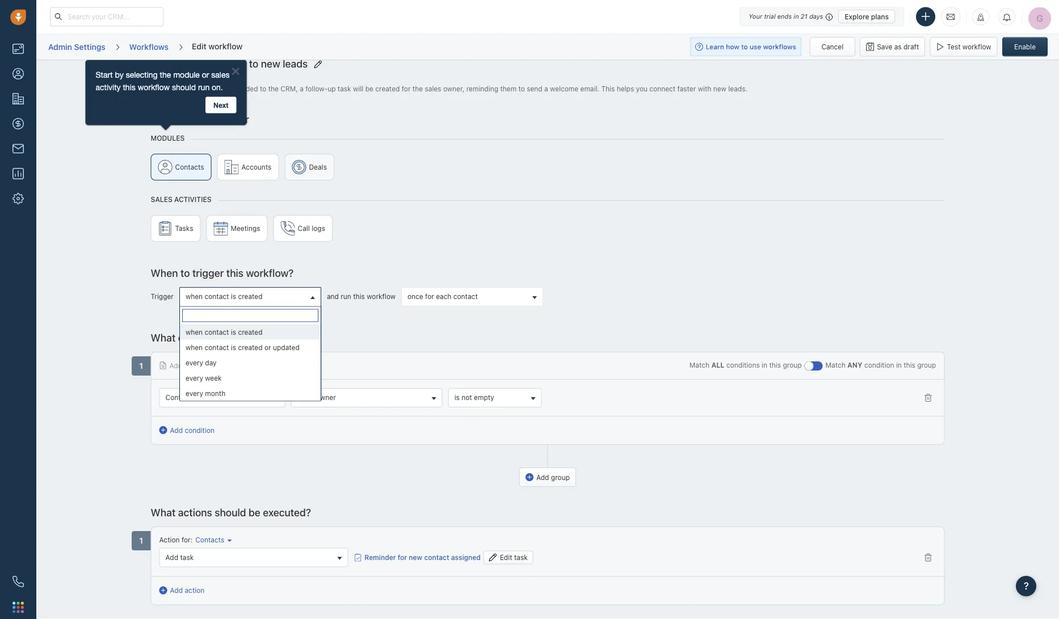Task type: locate. For each thing, give the bounding box(es) containing it.
1 vertical spatial when contact is created
[[186, 328, 263, 336]]

2 vertical spatial when
[[186, 344, 203, 352]]

0 vertical spatial when contact is created
[[186, 293, 263, 300]]

1 vertical spatial when
[[186, 328, 203, 336]]

1 when from the top
[[186, 293, 203, 300]]

contact inside when contact is created or updated option
[[205, 344, 229, 352]]

should right the actions
[[215, 506, 246, 519]]

be right will
[[366, 84, 374, 92]]

add for add task
[[166, 553, 178, 561]]

contact inside "when contact is created" option
[[205, 328, 229, 336]]

edit task
[[500, 554, 528, 562]]

what up the action on the left
[[151, 506, 176, 519]]

every month option
[[180, 386, 321, 401]]

sales
[[151, 195, 173, 203], [297, 394, 315, 402]]

workflow right "test"
[[963, 43, 992, 51]]

0 horizontal spatial be
[[249, 506, 261, 519]]

contact right each on the left
[[454, 293, 478, 300]]

up
[[328, 84, 336, 92]]

1 horizontal spatial a
[[300, 84, 304, 92]]

follow-
[[306, 84, 328, 92]]

when contact is created up when contact is created or updated
[[186, 328, 263, 336]]

condition down every month
[[185, 426, 215, 434]]

and run this workflow
[[327, 293, 396, 300]]

1 vertical spatial every
[[186, 374, 203, 382]]

to left send
[[519, 84, 525, 92]]

created down the "workflow?"
[[238, 293, 263, 300]]

when
[[163, 84, 182, 92], [151, 267, 178, 279]]

0 vertical spatial sales
[[151, 195, 173, 203]]

for inside reminder for new contact assigned link
[[398, 554, 407, 562]]

2 horizontal spatial in
[[897, 361, 902, 369]]

a
[[184, 84, 188, 92], [300, 84, 304, 92], [545, 84, 549, 92]]

what actions should be executed?
[[151, 506, 311, 519]]

be left executed?
[[249, 506, 261, 519]]

every week option
[[180, 371, 321, 386]]

be left met?
[[263, 331, 275, 344]]

trigger
[[193, 267, 224, 279]]

phone image
[[12, 576, 24, 588]]

2 horizontal spatial be
[[366, 84, 374, 92]]

1 match from the left
[[690, 361, 710, 369]]

2 a from the left
[[300, 84, 304, 92]]

when contact is created
[[186, 293, 263, 300], [186, 328, 263, 336]]

workflows
[[129, 42, 169, 51]]

quick
[[235, 362, 253, 369]]

every left day
[[186, 359, 203, 367]]

3 a from the left
[[545, 84, 549, 92]]

new up "run this workflow for" on the top left of the page
[[189, 84, 203, 92]]

when for when contact is created dropdown button
[[186, 293, 203, 300]]

conditions
[[178, 331, 227, 344], [727, 361, 760, 369]]

sales inside button
[[297, 394, 315, 402]]

1 vertical spatial contacts
[[196, 536, 225, 544]]

contact inside once for each contact button
[[454, 293, 478, 300]]

0 vertical spatial welcome
[[177, 57, 219, 69]]

1 horizontal spatial in
[[794, 13, 800, 20]]

0 vertical spatial conditions
[[178, 331, 227, 344]]

leads.
[[729, 84, 748, 92]]

contact up when contact is created or updated
[[205, 328, 229, 336]]

name
[[205, 362, 223, 369]]

add task button
[[159, 548, 348, 567]]

phone element
[[7, 571, 30, 594]]

add inside button
[[170, 587, 183, 595]]

contact inside when contact is created dropdown button
[[205, 293, 229, 300]]

a right send
[[545, 84, 549, 92]]

save as draft button
[[861, 37, 926, 57]]

the left sales in the left top of the page
[[413, 84, 423, 92]]

is down when to trigger this workflow?
[[231, 293, 236, 300]]

contact left assigned
[[424, 554, 450, 562]]

1 vertical spatial be
[[263, 331, 275, 344]]

2 horizontal spatial a
[[545, 84, 549, 92]]

every down every week on the bottom left
[[186, 390, 203, 398]]

welcome left email.
[[550, 84, 579, 92]]

draft
[[904, 43, 920, 51]]

condition
[[865, 361, 895, 369], [185, 426, 215, 434]]

edit up "send welcome email to new leads"
[[192, 41, 207, 51]]

group for modules
[[151, 154, 945, 186]]

when for list box containing when contact is created
[[186, 328, 203, 336]]

2 every from the top
[[186, 374, 203, 382]]

2 horizontal spatial task
[[515, 554, 528, 562]]

1 vertical spatial condition
[[185, 426, 215, 434]]

welcome down edit workflow
[[177, 57, 219, 69]]

1 vertical spatial contacts button
[[193, 535, 232, 545]]

2 match from the left
[[826, 361, 846, 369]]

this
[[602, 84, 615, 92]]

2 vertical spatial every
[[186, 390, 203, 398]]

match any condition in this group
[[826, 361, 937, 369]]

contact inside reminder for new contact assigned link
[[424, 554, 450, 562]]

task for add task
[[180, 553, 194, 561]]

with
[[698, 84, 712, 92]]

accounts button
[[217, 154, 279, 180]]

1 what from the top
[[151, 331, 176, 344]]

Search your CRM... text field
[[50, 7, 164, 26]]

when up the trigger
[[151, 267, 178, 279]]

0 horizontal spatial welcome
[[177, 57, 219, 69]]

1 vertical spatial when
[[151, 267, 178, 279]]

conditions up every day
[[178, 331, 227, 344]]

2 group from the top
[[151, 215, 945, 247]]

should
[[229, 331, 261, 344], [215, 506, 246, 519]]

0 vertical spatial condition
[[865, 361, 895, 369]]

should left or
[[229, 331, 261, 344]]

executed?
[[263, 506, 311, 519]]

group containing contacts
[[151, 154, 945, 186]]

0 horizontal spatial edit
[[192, 41, 207, 51]]

list box
[[180, 325, 321, 401]]

edit for edit task
[[500, 554, 513, 562]]

1 horizontal spatial match
[[826, 361, 846, 369]]

for left the quick
[[224, 362, 233, 369]]

when contact is created or updated option
[[180, 340, 321, 355]]

every down every day
[[186, 374, 203, 382]]

contacts button down the actions
[[193, 535, 232, 545]]

edit inside button
[[500, 554, 513, 562]]

assigned
[[451, 554, 481, 562]]

task right assigned
[[515, 554, 528, 562]]

group containing tasks
[[151, 215, 945, 247]]

and
[[327, 293, 339, 300]]

1 vertical spatial conditions
[[727, 361, 760, 369]]

every month
[[186, 390, 226, 398]]

deals
[[309, 163, 327, 171]]

each
[[436, 293, 452, 300]]

0 vertical spatial edit
[[192, 41, 207, 51]]

for down added
[[236, 113, 249, 125]]

is left added
[[231, 84, 236, 92]]

contact down "send welcome email to new leads"
[[204, 84, 229, 92]]

0 vertical spatial what
[[151, 331, 176, 344]]

should for actions
[[215, 506, 246, 519]]

every day option
[[180, 355, 321, 371]]

empty
[[474, 394, 494, 402]]

group
[[783, 361, 802, 369], [918, 361, 937, 369], [184, 362, 203, 369], [551, 473, 570, 481]]

contacts right the :
[[196, 536, 225, 544]]

what down the trigger
[[151, 331, 176, 344]]

the left crm, on the left
[[268, 84, 279, 92]]

2 the from the left
[[413, 84, 423, 92]]

in right any
[[897, 361, 902, 369]]

this
[[172, 113, 189, 125], [227, 267, 244, 279], [353, 293, 365, 300], [770, 361, 782, 369], [904, 361, 916, 369]]

0 vertical spatial should
[[229, 331, 261, 344]]

edit
[[192, 41, 207, 51], [500, 554, 513, 562]]

2 when contact is created from the top
[[186, 328, 263, 336]]

1 when contact is created from the top
[[186, 293, 263, 300]]

is inside dropdown button
[[231, 293, 236, 300]]

in right all
[[762, 361, 768, 369]]

to right email
[[249, 57, 259, 69]]

3 every from the top
[[186, 390, 203, 398]]

0 vertical spatial be
[[366, 84, 374, 92]]

edit right assigned
[[500, 554, 513, 562]]

match left all
[[690, 361, 710, 369]]

a right crm, on the left
[[300, 84, 304, 92]]

contacts button
[[151, 154, 212, 180], [193, 535, 232, 545]]

sales for sales activities
[[151, 195, 173, 203]]

for left each on the left
[[425, 293, 434, 300]]

in left 21
[[794, 13, 800, 20]]

0 horizontal spatial task
[[180, 553, 194, 561]]

None search field
[[182, 309, 319, 322]]

conditions right all
[[727, 361, 760, 369]]

deals button
[[285, 154, 334, 180]]

task down the :
[[180, 553, 194, 561]]

when down send
[[163, 84, 182, 92]]

0 horizontal spatial the
[[268, 84, 279, 92]]

reminder
[[365, 554, 396, 562]]

1 horizontal spatial the
[[413, 84, 423, 92]]

contacts up the activities
[[175, 163, 204, 171]]

1 vertical spatial what
[[151, 506, 176, 519]]

send
[[151, 57, 175, 69]]

1 horizontal spatial task
[[338, 84, 351, 92]]

in for conditions
[[762, 361, 768, 369]]

0 vertical spatial group
[[151, 154, 945, 186]]

0 vertical spatial every
[[186, 359, 203, 367]]

workflow up "send welcome email to new leads"
[[209, 41, 243, 51]]

0 horizontal spatial in
[[762, 361, 768, 369]]

1 horizontal spatial conditions
[[727, 361, 760, 369]]

0 horizontal spatial match
[[690, 361, 710, 369]]

a up "run this workflow for" on the top left of the page
[[184, 84, 188, 92]]

2 vertical spatial be
[[249, 506, 261, 519]]

save
[[878, 43, 893, 51]]

is left not
[[455, 394, 460, 402]]

explore
[[845, 12, 870, 20]]

add for add action
[[170, 587, 183, 595]]

sales left the 'owner'
[[297, 394, 315, 402]]

activities
[[174, 195, 212, 203]]

1 horizontal spatial sales
[[297, 394, 315, 402]]

1 horizontal spatial welcome
[[550, 84, 579, 92]]

be for executed?
[[249, 506, 261, 519]]

to
[[249, 57, 259, 69], [260, 84, 267, 92], [519, 84, 525, 92], [181, 267, 190, 279]]

every for every week
[[186, 374, 203, 382]]

1 group from the top
[[151, 154, 945, 186]]

1 vertical spatial welcome
[[550, 84, 579, 92]]

group
[[151, 154, 945, 186], [151, 215, 945, 247]]

list box containing when contact is created
[[180, 325, 321, 401]]

match left any
[[826, 361, 846, 369]]

call logs
[[298, 224, 325, 232]]

you
[[636, 84, 648, 92]]

new right reminder
[[409, 554, 423, 562]]

action for :
[[159, 536, 193, 544]]

what for what conditions should be met?
[[151, 331, 176, 344]]

for inside once for each contact button
[[425, 293, 434, 300]]

enable
[[1015, 43, 1037, 51]]

1 vertical spatial should
[[215, 506, 246, 519]]

1 vertical spatial edit
[[500, 554, 513, 562]]

edit task button
[[484, 551, 534, 564]]

send
[[527, 84, 543, 92]]

new right with at the top of the page
[[714, 84, 727, 92]]

1 every from the top
[[186, 359, 203, 367]]

0 vertical spatial when
[[163, 84, 182, 92]]

contacts button down modules
[[151, 154, 212, 180]]

0 horizontal spatial sales
[[151, 195, 173, 203]]

for right reminder
[[398, 554, 407, 562]]

condition right any
[[865, 361, 895, 369]]

tasks button
[[151, 215, 201, 242]]

workflow left once
[[367, 293, 396, 300]]

0 horizontal spatial conditions
[[178, 331, 227, 344]]

when to trigger this workflow?
[[151, 267, 294, 279]]

contact down when to trigger this workflow?
[[205, 293, 229, 300]]

email image
[[947, 12, 955, 21]]

contact up day
[[205, 344, 229, 352]]

sales left the activities
[[151, 195, 173, 203]]

cancel
[[822, 43, 844, 51]]

2 when from the top
[[186, 328, 203, 336]]

faster
[[678, 84, 696, 92]]

1 horizontal spatial condition
[[865, 361, 895, 369]]

when contact is created inside dropdown button
[[186, 293, 263, 300]]

0 vertical spatial when
[[186, 293, 203, 300]]

0 horizontal spatial a
[[184, 84, 188, 92]]

to left trigger
[[181, 267, 190, 279]]

month
[[205, 390, 226, 398]]

is up when contact is created or updated
[[231, 328, 236, 336]]

add group name for quick context
[[170, 362, 279, 369]]

1 horizontal spatial edit
[[500, 554, 513, 562]]

to right added
[[260, 84, 267, 92]]

what conditions should be met?
[[151, 331, 301, 344]]

owner,
[[444, 84, 465, 92]]

when inside dropdown button
[[186, 293, 203, 300]]

1 horizontal spatial be
[[263, 331, 275, 344]]

task
[[338, 84, 351, 92], [180, 553, 194, 561], [515, 554, 528, 562]]

1 vertical spatial group
[[151, 215, 945, 247]]

for
[[402, 84, 411, 92], [236, 113, 249, 125], [425, 293, 434, 300], [224, 362, 233, 369], [182, 536, 191, 544], [398, 554, 407, 562]]

contacts
[[175, 163, 204, 171], [196, 536, 225, 544]]

when contact is created down when to trigger this workflow?
[[186, 293, 263, 300]]

call logs button
[[274, 215, 333, 242]]

task right up
[[338, 84, 351, 92]]

be
[[366, 84, 374, 92], [263, 331, 275, 344], [249, 506, 261, 519]]

not
[[462, 394, 472, 402]]

test workflow button
[[931, 37, 998, 57]]

match
[[690, 361, 710, 369], [826, 361, 846, 369]]

add group
[[537, 473, 570, 481]]

2 what from the top
[[151, 506, 176, 519]]

1 vertical spatial sales
[[297, 394, 315, 402]]



Task type: vqa. For each thing, say whether or not it's contained in the screenshot.
"STAGE"
no



Task type: describe. For each thing, give the bounding box(es) containing it.
edit for edit workflow
[[192, 41, 207, 51]]

sales
[[425, 84, 442, 92]]

every for every month
[[186, 390, 203, 398]]

all
[[712, 361, 725, 369]]

add task
[[166, 553, 194, 561]]

is not empty
[[455, 394, 494, 402]]

workflows link
[[129, 38, 169, 56]]

0 vertical spatial contacts button
[[151, 154, 212, 180]]

explore plans link
[[839, 10, 896, 23]]

crm,
[[281, 84, 298, 92]]

workflow right run
[[191, 113, 234, 125]]

meetings
[[231, 224, 260, 232]]

every week
[[186, 374, 222, 382]]

0 vertical spatial contacts
[[175, 163, 204, 171]]

reminder for new contact assigned
[[365, 554, 481, 562]]

contact button
[[159, 388, 285, 408]]

explore plans
[[845, 12, 889, 20]]

should for conditions
[[229, 331, 261, 344]]

what for what actions should be executed?
[[151, 506, 176, 519]]

cancel button
[[810, 37, 856, 57]]

logs
[[312, 224, 325, 232]]

plans
[[872, 12, 889, 20]]

admin settings
[[48, 42, 105, 51]]

send welcome email to new leads
[[151, 57, 308, 69]]

3 when from the top
[[186, 344, 203, 352]]

days
[[810, 13, 824, 20]]

be for met?
[[263, 331, 275, 344]]

when for when a new contact is added to the crm, a follow-up task will be created for the sales owner, reminding them to send a welcome email. this helps you connect faster with new leads.
[[163, 84, 182, 92]]

meetings button
[[206, 215, 268, 242]]

run
[[151, 113, 169, 125]]

sales activities
[[151, 195, 212, 203]]

when contact is created inside option
[[186, 328, 263, 336]]

settings
[[74, 42, 105, 51]]

accounts
[[242, 163, 272, 171]]

tasks
[[175, 224, 193, 232]]

your
[[749, 13, 763, 20]]

add for add group
[[537, 473, 550, 481]]

add condition link
[[159, 425, 215, 435]]

for right the action on the left
[[182, 536, 191, 544]]

:
[[191, 536, 193, 544]]

add action link
[[159, 585, 205, 596]]

met?
[[278, 331, 301, 344]]

owner
[[316, 394, 336, 402]]

add for add group name for quick context
[[170, 362, 182, 369]]

every day
[[186, 359, 217, 367]]

add action
[[170, 587, 205, 595]]

contact
[[166, 394, 191, 402]]

created up when contact is created or updated option
[[238, 328, 263, 336]]

task for edit task
[[515, 554, 528, 562]]

modules
[[151, 134, 185, 142]]

for left sales in the left top of the page
[[402, 84, 411, 92]]

once for each contact button
[[402, 287, 544, 306]]

in for condition
[[897, 361, 902, 369]]

1 a from the left
[[184, 84, 188, 92]]

when contact is created option
[[180, 325, 321, 340]]

run this workflow for
[[151, 113, 249, 125]]

new left leads
[[261, 57, 280, 69]]

in for ends
[[794, 13, 800, 20]]

any
[[848, 361, 863, 369]]

sales owner
[[297, 394, 336, 402]]

add for add condition
[[170, 426, 183, 434]]

day
[[205, 359, 217, 367]]

add condition
[[170, 426, 215, 434]]

your trial ends in 21 days
[[749, 13, 824, 20]]

once for each contact
[[408, 293, 478, 300]]

when contact is created button
[[179, 287, 321, 306]]

helps
[[617, 84, 635, 92]]

created up every day option
[[238, 344, 263, 352]]

reminding
[[467, 84, 499, 92]]

reminder for new contact assigned link
[[354, 553, 481, 563]]

leads
[[283, 57, 308, 69]]

action
[[159, 536, 180, 544]]

test
[[948, 43, 961, 51]]

freshworks switcher image
[[12, 602, 24, 614]]

match for match any condition in this group
[[826, 361, 846, 369]]

match for match all conditions in this group
[[690, 361, 710, 369]]

call
[[298, 224, 310, 232]]

0 horizontal spatial condition
[[185, 426, 215, 434]]

workflow?
[[246, 267, 294, 279]]

test workflow
[[948, 43, 992, 51]]

added
[[238, 84, 258, 92]]

as
[[895, 43, 902, 51]]

group for sales activities
[[151, 215, 945, 247]]

week
[[205, 374, 222, 382]]

email
[[222, 57, 247, 69]]

when a new contact is added to the crm, a follow-up task will be created for the sales owner, reminding them to send a welcome email. this helps you connect faster with new leads.
[[163, 84, 748, 92]]

hotspot (open by clicking or pressing space/enter) alert dialog
[[84, 60, 248, 135]]

or
[[265, 344, 271, 352]]

workflow inside button
[[963, 43, 992, 51]]

created inside dropdown button
[[238, 293, 263, 300]]

once
[[408, 293, 424, 300]]

is not empty button
[[448, 388, 542, 408]]

add action button
[[159, 585, 216, 597]]

actions
[[178, 506, 212, 519]]

21
[[801, 13, 808, 20]]

enable button
[[1003, 37, 1048, 57]]

match all conditions in this group
[[690, 361, 802, 369]]

admin settings link
[[48, 38, 106, 56]]

created right will
[[376, 84, 400, 92]]

save as draft
[[878, 43, 920, 51]]

every for every day
[[186, 359, 203, 367]]

1 the from the left
[[268, 84, 279, 92]]

will
[[353, 84, 364, 92]]

when for when to trigger this workflow?
[[151, 267, 178, 279]]

admin
[[48, 42, 72, 51]]

is inside button
[[455, 394, 460, 402]]

is up add group name for quick context
[[231, 344, 236, 352]]

trial
[[765, 13, 776, 20]]

email.
[[581, 84, 600, 92]]

add group button
[[520, 468, 576, 487]]

sales for sales owner
[[297, 394, 315, 402]]

group inside "add group" button
[[551, 473, 570, 481]]



